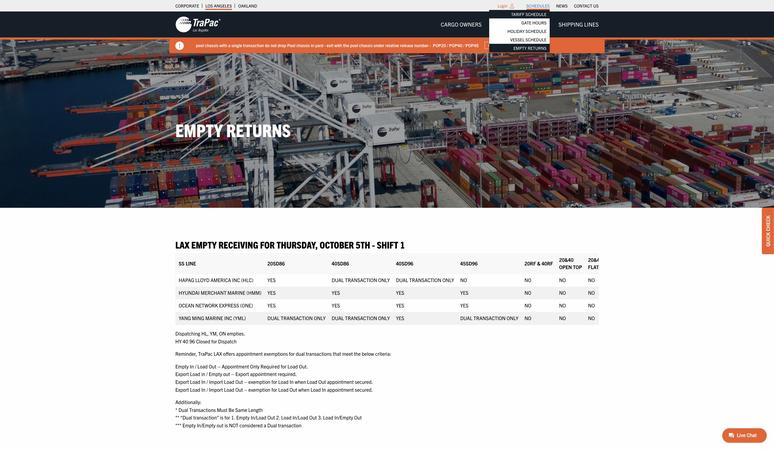 Task type: describe. For each thing, give the bounding box(es) containing it.
1 chassis from the left
[[205, 43, 219, 48]]

solid image
[[176, 42, 184, 50]]

0 vertical spatial is
[[220, 415, 224, 421]]

yang ming marine inc (yml)
[[179, 316, 246, 322]]

menu bar containing schedules tariff schedule gate hours holiday schedule vessel schedule empty returns
[[490, 2, 602, 52]]

schedules link
[[527, 2, 550, 10]]

transactions
[[189, 408, 216, 414]]

length
[[249, 408, 263, 414]]

inc for (hlc)
[[232, 278, 240, 284]]

additionally: * dual transactions must be same length ** "dual transaction" is for 1. empty in/load out 2. load in/load out 3. load in/empty out *** empty in/empty out is not considered a dual transaction
[[176, 400, 362, 429]]

dispatching hl, ym, on empties. hy 40 96 closed for dispatch
[[176, 331, 245, 345]]

us
[[594, 3, 599, 8]]

cargo owners link
[[436, 18, 487, 31]]

gate hours link
[[490, 18, 550, 27]]

20rf & 40rf
[[525, 261, 554, 267]]

on
[[219, 331, 226, 337]]

empty returns
[[176, 119, 291, 141]]

1 secured. from the top
[[355, 380, 373, 386]]

light image
[[510, 4, 515, 8]]

check
[[766, 216, 772, 232]]

40sd96
[[396, 261, 414, 267]]

exit
[[327, 43, 334, 48]]

20&40 flat rack
[[589, 257, 613, 271]]

holiday schedule link
[[490, 27, 550, 35]]

hapag
[[179, 278, 194, 284]]

hours
[[533, 20, 547, 25]]

below
[[362, 351, 374, 358]]

receiving
[[219, 239, 258, 251]]

1 vertical spatial is
[[225, 423, 228, 429]]

inc for (yml)
[[225, 316, 232, 322]]

yard
[[315, 43, 324, 48]]

(hmm)
[[247, 290, 262, 296]]

1 exemption from the top
[[249, 380, 271, 386]]

schedules menu item
[[490, 2, 550, 52]]

lloyd
[[196, 278, 210, 284]]

96
[[190, 339, 195, 345]]

closed
[[196, 339, 210, 345]]

drop
[[278, 43, 286, 48]]

los
[[206, 3, 213, 8]]

ocean network express (one)
[[179, 303, 253, 309]]

same
[[236, 408, 247, 414]]

1 horizontal spatial -
[[372, 239, 375, 251]]

2 import from the top
[[209, 387, 223, 393]]

october
[[320, 239, 354, 251]]

not
[[271, 43, 277, 48]]

contact
[[575, 3, 593, 8]]

schedules tariff schedule gate hours holiday schedule vessel schedule empty returns
[[508, 3, 550, 51]]

companies
[[520, 21, 549, 28]]

thursday,
[[277, 239, 318, 251]]

20&40 for open
[[560, 257, 574, 263]]

empty returns menu item
[[490, 44, 550, 52]]

1 vertical spatial returns
[[226, 119, 291, 141]]

1 vertical spatial when
[[299, 387, 310, 393]]

single
[[232, 43, 242, 48]]

menu bar inside banner
[[436, 18, 604, 31]]

empty
[[192, 239, 217, 251]]

schedule
[[206, 43, 223, 48]]

quick check
[[766, 216, 772, 247]]

trucking companies
[[492, 21, 549, 28]]

banner containing cargo owners
[[0, 12, 775, 53]]

america
[[211, 278, 231, 284]]

only
[[250, 364, 260, 370]]

shift
[[377, 239, 399, 251]]

vessel
[[511, 37, 525, 42]]

1 with from the left
[[220, 43, 227, 48]]

required.
[[278, 372, 297, 378]]

dispatch
[[218, 339, 237, 345]]

not
[[229, 423, 239, 429]]

1 in/load from the left
[[251, 415, 267, 421]]

dispatching
[[176, 331, 200, 337]]

5th
[[356, 239, 371, 251]]

reminder, trapac lax offers appointment exemptions for dual transactions that meet the below criteria:
[[176, 351, 392, 358]]

ss line
[[179, 261, 196, 267]]

marine for ming
[[205, 316, 223, 322]]

empty in / load out – appointment only required for load out. export load in / empty out – export appointment required. export load in / import load out – exemption for load in when load out appointment secured. export load in / import load out – exemption for load out when load in appointment secured.
[[176, 364, 373, 393]]

ym,
[[210, 331, 218, 337]]

dual
[[296, 351, 305, 358]]

express
[[219, 303, 239, 309]]

0 vertical spatial lax
[[176, 239, 190, 251]]

los angeles link
[[206, 2, 232, 10]]

contact us link
[[575, 2, 599, 10]]

shipping
[[559, 21, 584, 28]]

flips
[[196, 43, 205, 48]]

1 horizontal spatial dual
[[268, 423, 277, 429]]

read for pool chassis with a single transaction  do not drop pool chassis in yard -  exit with the pool chassis under relative release number -  pop20 / pop40 / pop45
[[489, 43, 499, 48]]

0 vertical spatial when
[[295, 380, 306, 386]]

hours
[[244, 43, 255, 48]]

hyundai
[[179, 290, 200, 296]]

1 horizontal spatial lax
[[214, 351, 222, 358]]

1 schedule from the top
[[526, 12, 547, 17]]

trucking
[[492, 21, 518, 28]]

for inside dispatching hl, ym, on empties. hy 40 96 closed for dispatch
[[212, 339, 217, 345]]

reminder,
[[176, 351, 197, 358]]

1 horizontal spatial in
[[311, 43, 315, 48]]

in inside empty in / load out – appointment only required for load out. export load in / empty out – export appointment required. export load in / import load out – exemption for load in when load out appointment secured. export load in / import load out – exemption for load out when load in appointment secured.
[[202, 372, 205, 378]]

top
[[574, 265, 583, 271]]

flat
[[589, 265, 600, 271]]

lines
[[585, 21, 599, 28]]

1 under from the left
[[224, 43, 234, 48]]

transaction inside additionally: * dual transactions must be same length ** "dual transaction" is for 1. empty in/load out 2. load in/load out 3. load in/empty out *** empty in/empty out is not considered a dual transaction
[[278, 423, 302, 429]]

transaction inside banner
[[243, 43, 264, 48]]

returns inside schedules tariff schedule gate hours holiday schedule vessel schedule empty returns
[[528, 45, 547, 51]]

2 with from the left
[[335, 43, 342, 48]]

40
[[183, 339, 188, 345]]

network
[[196, 303, 218, 309]]

1 import from the top
[[209, 380, 223, 386]]

0 horizontal spatial a
[[228, 43, 231, 48]]

for inside additionally: * dual transactions must be same length ** "dual transaction" is for 1. empty in/load out 2. load in/load out 3. load in/empty out *** empty in/empty out is not considered a dual transaction
[[225, 415, 230, 421]]

hl,
[[202, 331, 209, 337]]

(yml)
[[234, 316, 246, 322]]

hapag lloyd america inc (hlc)
[[179, 278, 254, 284]]



Task type: vqa. For each thing, say whether or not it's contained in the screenshot.


Task type: locate. For each thing, give the bounding box(es) containing it.
out.
[[299, 364, 308, 370]]

quick check link
[[763, 208, 775, 255]]

schedule
[[526, 12, 547, 17], [526, 28, 547, 34], [526, 37, 547, 42]]

1 horizontal spatial with
[[335, 43, 342, 48]]

0 vertical spatial out
[[223, 372, 230, 378]]

marine up the express in the bottom of the page
[[228, 290, 246, 296]]

1 vertical spatial the
[[354, 351, 361, 358]]

out
[[223, 372, 230, 378], [217, 423, 224, 429]]

holiday
[[508, 28, 525, 34]]

2 pool from the left
[[350, 43, 358, 48]]

exemption down only
[[249, 380, 271, 386]]

0 vertical spatial a
[[228, 43, 231, 48]]

empty inside schedules tariff schedule gate hours holiday schedule vessel schedule empty returns
[[514, 45, 527, 51]]

2 read link from the left
[[485, 42, 503, 49]]

3 schedule from the top
[[526, 37, 547, 42]]

2.
[[276, 415, 280, 421]]

–
[[218, 364, 221, 370], [231, 372, 235, 378], [244, 380, 248, 386], [244, 387, 248, 393]]

1
[[401, 239, 405, 251]]

1 horizontal spatial chassis
[[297, 43, 310, 48]]

in/empty right 3.
[[335, 415, 353, 421]]

20&40 up flat
[[589, 257, 603, 263]]

in
[[311, 43, 315, 48], [202, 372, 205, 378]]

lax up the ss
[[176, 239, 190, 251]]

1 horizontal spatial pool
[[350, 43, 358, 48]]

when down out.
[[299, 387, 310, 393]]

oakland
[[238, 3, 257, 8]]

20&40 for flat
[[589, 257, 603, 263]]

0 horizontal spatial marine
[[205, 316, 223, 322]]

3.
[[318, 415, 322, 421]]

chassis right "pool"
[[297, 43, 310, 48]]

banner
[[0, 12, 775, 53]]

0 horizontal spatial -
[[325, 43, 326, 48]]

0 vertical spatial secured.
[[355, 380, 373, 386]]

0 horizontal spatial with
[[220, 43, 227, 48]]

read for flips schedule under gate hours
[[264, 43, 275, 48]]

0 vertical spatial marine
[[228, 290, 246, 296]]

shipping lines link
[[554, 18, 604, 31]]

1 20&40 from the left
[[560, 257, 574, 263]]

gate
[[235, 43, 243, 48]]

1 horizontal spatial in/empty
[[335, 415, 353, 421]]

transaction"
[[193, 415, 219, 421]]

transaction left do
[[243, 43, 264, 48]]

menu inside "menu bar"
[[490, 10, 550, 52]]

menu containing tariff schedule
[[490, 10, 550, 52]]

1 horizontal spatial the
[[354, 351, 361, 358]]

pool
[[287, 43, 296, 48]]

ocean
[[179, 303, 195, 309]]

0 horizontal spatial read
[[264, 43, 275, 48]]

returns
[[528, 45, 547, 51], [226, 119, 291, 141]]

(one)
[[240, 303, 253, 309]]

1 read link from the left
[[261, 42, 278, 49]]

0 horizontal spatial the
[[343, 43, 349, 48]]

0 horizontal spatial read link
[[261, 42, 278, 49]]

0 horizontal spatial in/load
[[251, 415, 267, 421]]

marine down 'ocean network express (one)'
[[205, 316, 223, 322]]

angeles
[[214, 3, 232, 8]]

pool left schedule
[[196, 43, 204, 48]]

under left relative
[[374, 43, 385, 48]]

1 horizontal spatial under
[[374, 43, 385, 48]]

0 horizontal spatial returns
[[226, 119, 291, 141]]

the right the meet
[[354, 351, 361, 358]]

owners
[[460, 21, 482, 28]]

be
[[229, 408, 234, 414]]

corporate
[[176, 3, 199, 8]]

must
[[217, 408, 228, 414]]

1 pool from the left
[[196, 43, 204, 48]]

1 vertical spatial dual
[[268, 423, 277, 429]]

contact us
[[575, 3, 599, 8]]

import down appointment
[[209, 380, 223, 386]]

1 vertical spatial marine
[[205, 316, 223, 322]]

1 horizontal spatial is
[[225, 423, 228, 429]]

in left 'yard'
[[311, 43, 315, 48]]

in/empty down transaction"
[[197, 423, 216, 429]]

1 horizontal spatial a
[[264, 423, 266, 429]]

0 horizontal spatial chassis
[[205, 43, 219, 48]]

inc left (yml)
[[225, 316, 232, 322]]

"dual
[[180, 415, 192, 421]]

quick
[[766, 233, 772, 247]]

2 secured. from the top
[[355, 387, 373, 393]]

chassis right flips at the top of page
[[205, 43, 219, 48]]

20sd86
[[268, 261, 285, 267]]

20&40 inside 20&40 open top
[[560, 257, 574, 263]]

vessel schedule link
[[490, 35, 550, 44]]

- right number
[[430, 43, 431, 48]]

import up must
[[209, 387, 223, 393]]

is down must
[[220, 415, 224, 421]]

gate
[[522, 20, 532, 25]]

1 horizontal spatial returns
[[528, 45, 547, 51]]

1 vertical spatial schedule
[[526, 28, 547, 34]]

release
[[400, 43, 414, 48]]

3 chassis from the left
[[359, 43, 373, 48]]

read right pop45
[[489, 43, 499, 48]]

for
[[260, 239, 275, 251]]

import
[[209, 380, 223, 386], [209, 387, 223, 393]]

with left single
[[220, 43, 227, 48]]

out
[[209, 364, 217, 370], [236, 380, 243, 386], [319, 380, 326, 386], [236, 387, 243, 393], [290, 387, 297, 393], [268, 415, 275, 421], [310, 415, 317, 421], [355, 415, 362, 421]]

1 horizontal spatial in/load
[[293, 415, 309, 421]]

0 vertical spatial exemption
[[249, 380, 271, 386]]

0 vertical spatial inc
[[232, 278, 240, 284]]

under left gate
[[224, 43, 234, 48]]

pop40
[[450, 43, 463, 48]]

dual right *
[[179, 408, 188, 414]]

tariff schedule link
[[490, 10, 550, 18]]

menu bar
[[490, 2, 602, 52], [436, 18, 604, 31]]

in/load down length
[[251, 415, 267, 421]]

read link right hours
[[261, 42, 278, 49]]

2 schedule from the top
[[526, 28, 547, 34]]

0 horizontal spatial pool
[[196, 43, 204, 48]]

considered
[[240, 423, 263, 429]]

read link right pop45
[[485, 42, 503, 49]]

menu
[[490, 10, 550, 52]]

news
[[557, 3, 568, 8]]

in/load
[[251, 415, 267, 421], [293, 415, 309, 421]]

/
[[447, 43, 449, 48], [464, 43, 465, 48], [195, 364, 196, 370], [207, 372, 208, 378], [207, 380, 208, 386], [207, 387, 208, 393]]

in/empty
[[335, 415, 353, 421], [197, 423, 216, 429]]

0 vertical spatial schedule
[[526, 12, 547, 17]]

number
[[415, 43, 429, 48]]

1 vertical spatial lax
[[214, 351, 222, 358]]

2 vertical spatial schedule
[[526, 37, 547, 42]]

20&40
[[560, 257, 574, 263], [589, 257, 603, 263]]

dual transaction only
[[332, 278, 390, 284], [396, 278, 455, 284], [268, 316, 326, 322], [332, 316, 390, 322], [461, 316, 519, 322]]

20&40 up open
[[560, 257, 574, 263]]

appointment
[[236, 351, 263, 358], [250, 372, 277, 378], [327, 380, 354, 386], [327, 387, 354, 393]]

1 horizontal spatial read
[[489, 43, 499, 48]]

2 chassis from the left
[[297, 43, 310, 48]]

20rf
[[525, 261, 537, 267]]

1 vertical spatial a
[[264, 423, 266, 429]]

0 horizontal spatial transaction
[[243, 43, 264, 48]]

inc
[[232, 278, 240, 284], [225, 316, 232, 322]]

ss
[[179, 261, 185, 267]]

2 horizontal spatial chassis
[[359, 43, 373, 48]]

0 vertical spatial returns
[[528, 45, 547, 51]]

gate hours menu item
[[490, 18, 550, 27]]

2 read from the left
[[489, 43, 499, 48]]

pool right exit
[[350, 43, 358, 48]]

0 vertical spatial in
[[311, 43, 315, 48]]

is
[[220, 415, 224, 421], [225, 423, 228, 429]]

1 vertical spatial secured.
[[355, 387, 373, 393]]

dual down 2.
[[268, 423, 277, 429]]

0 horizontal spatial is
[[220, 415, 224, 421]]

2 20&40 from the left
[[589, 257, 603, 263]]

1 vertical spatial import
[[209, 387, 223, 393]]

***
[[176, 423, 182, 429]]

45sd96
[[461, 261, 478, 267]]

menu bar containing cargo owners
[[436, 18, 604, 31]]

relative
[[386, 43, 399, 48]]

chassis left relative
[[359, 43, 373, 48]]

20&40 inside 20&40 flat rack
[[589, 257, 603, 263]]

1 horizontal spatial 20&40
[[589, 257, 603, 263]]

when
[[295, 380, 306, 386], [299, 387, 310, 393]]

that
[[333, 351, 341, 358]]

read left drop
[[264, 43, 275, 48]]

hy
[[176, 339, 182, 345]]

a left single
[[228, 43, 231, 48]]

0 horizontal spatial in/empty
[[197, 423, 216, 429]]

schedules
[[527, 3, 550, 8]]

2 in/load from the left
[[293, 415, 309, 421]]

1 vertical spatial exemption
[[249, 387, 271, 393]]

1 horizontal spatial read link
[[485, 42, 503, 49]]

rack
[[601, 265, 613, 271]]

marine for merchant
[[228, 290, 246, 296]]

1 horizontal spatial transaction
[[278, 423, 302, 429]]

2 under from the left
[[374, 43, 385, 48]]

1 vertical spatial transaction
[[278, 423, 302, 429]]

no
[[461, 278, 468, 284], [525, 278, 532, 284], [560, 278, 566, 284], [589, 278, 595, 284], [525, 290, 532, 296], [560, 290, 566, 296], [589, 290, 595, 296], [525, 303, 532, 309], [560, 303, 566, 309], [589, 303, 595, 309], [525, 316, 532, 322], [560, 316, 566, 322], [589, 316, 595, 322]]

0 vertical spatial dual
[[179, 408, 188, 414]]

2 exemption from the top
[[249, 387, 271, 393]]

0 vertical spatial import
[[209, 380, 223, 386]]

40sd86
[[332, 261, 349, 267]]

2 horizontal spatial -
[[430, 43, 431, 48]]

&
[[538, 261, 541, 267]]

out left not
[[217, 423, 224, 429]]

in/load left 3.
[[293, 415, 309, 421]]

marine
[[228, 290, 246, 296], [205, 316, 223, 322]]

transaction
[[345, 278, 377, 284], [410, 278, 442, 284], [281, 316, 313, 322], [345, 316, 377, 322], [474, 316, 506, 322]]

0 horizontal spatial in
[[202, 372, 205, 378]]

0 vertical spatial transaction
[[243, 43, 264, 48]]

1 vertical spatial out
[[217, 423, 224, 429]]

in down trapac at left
[[202, 372, 205, 378]]

the right exit
[[343, 43, 349, 48]]

is left not
[[225, 423, 228, 429]]

out down appointment
[[223, 372, 230, 378]]

1 vertical spatial inc
[[225, 316, 232, 322]]

a right considered
[[264, 423, 266, 429]]

- left exit
[[325, 43, 326, 48]]

0 horizontal spatial under
[[224, 43, 234, 48]]

transaction
[[243, 43, 264, 48], [278, 423, 302, 429]]

0 vertical spatial the
[[343, 43, 349, 48]]

*
[[176, 408, 178, 414]]

20&40 open top
[[560, 257, 583, 271]]

load
[[198, 364, 208, 370], [288, 364, 298, 370], [190, 372, 200, 378], [190, 380, 200, 386], [224, 380, 235, 386], [279, 380, 289, 386], [307, 380, 318, 386], [190, 387, 200, 393], [224, 387, 235, 393], [279, 387, 289, 393], [311, 387, 321, 393], [281, 415, 292, 421], [323, 415, 334, 421]]

with right exit
[[335, 43, 342, 48]]

with
[[220, 43, 227, 48], [335, 43, 342, 48]]

1 horizontal spatial marine
[[228, 290, 246, 296]]

export
[[176, 372, 189, 378], [236, 372, 249, 378], [176, 380, 189, 386], [176, 387, 189, 393]]

exemption up length
[[249, 387, 271, 393]]

1 vertical spatial in
[[202, 372, 205, 378]]

criteria:
[[376, 351, 392, 358]]

hyundai merchant marine (hmm)
[[179, 290, 262, 296]]

when down "required."
[[295, 380, 306, 386]]

pop45
[[466, 43, 479, 48]]

transaction down 2.
[[278, 423, 302, 429]]

(hlc)
[[241, 278, 254, 284]]

1 vertical spatial in/empty
[[197, 423, 216, 429]]

1 read from the left
[[264, 43, 275, 48]]

0 horizontal spatial 20&40
[[560, 257, 574, 263]]

0 vertical spatial in/empty
[[335, 415, 353, 421]]

read link for flips schedule under gate hours
[[261, 42, 278, 49]]

read link for pool chassis with a single transaction  do not drop pool chassis in yard -  exit with the pool chassis under relative release number -  pop20 / pop40 / pop45
[[485, 42, 503, 49]]

0 horizontal spatial dual
[[179, 408, 188, 414]]

cargo owners
[[441, 21, 482, 28]]

0 horizontal spatial lax
[[176, 239, 190, 251]]

transactions
[[306, 351, 332, 358]]

inc left (hlc)
[[232, 278, 240, 284]]

open
[[560, 265, 572, 271]]

a inside additionally: * dual transactions must be same length ** "dual transaction" is for 1. empty in/load out 2. load in/load out 3. load in/empty out *** empty in/empty out is not considered a dual transaction
[[264, 423, 266, 429]]

los angeles image
[[176, 16, 221, 33]]

a
[[228, 43, 231, 48], [264, 423, 266, 429]]

pool chassis with a single transaction  do not drop pool chassis in yard -  exit with the pool chassis under relative release number -  pop20 / pop40 / pop45
[[196, 43, 479, 48]]

out inside additionally: * dual transactions must be same length ** "dual transaction" is for 1. empty in/load out 2. load in/load out 3. load in/empty out *** empty in/empty out is not considered a dual transaction
[[217, 423, 224, 429]]

lax left offers
[[214, 351, 222, 358]]

- right 5th
[[372, 239, 375, 251]]

out inside empty in / load out – appointment only required for load out. export load in / empty out – export appointment required. export load in / import load out – exemption for load in when load out appointment secured. export load in / import load out – exemption for load out when load in appointment secured.
[[223, 372, 230, 378]]



